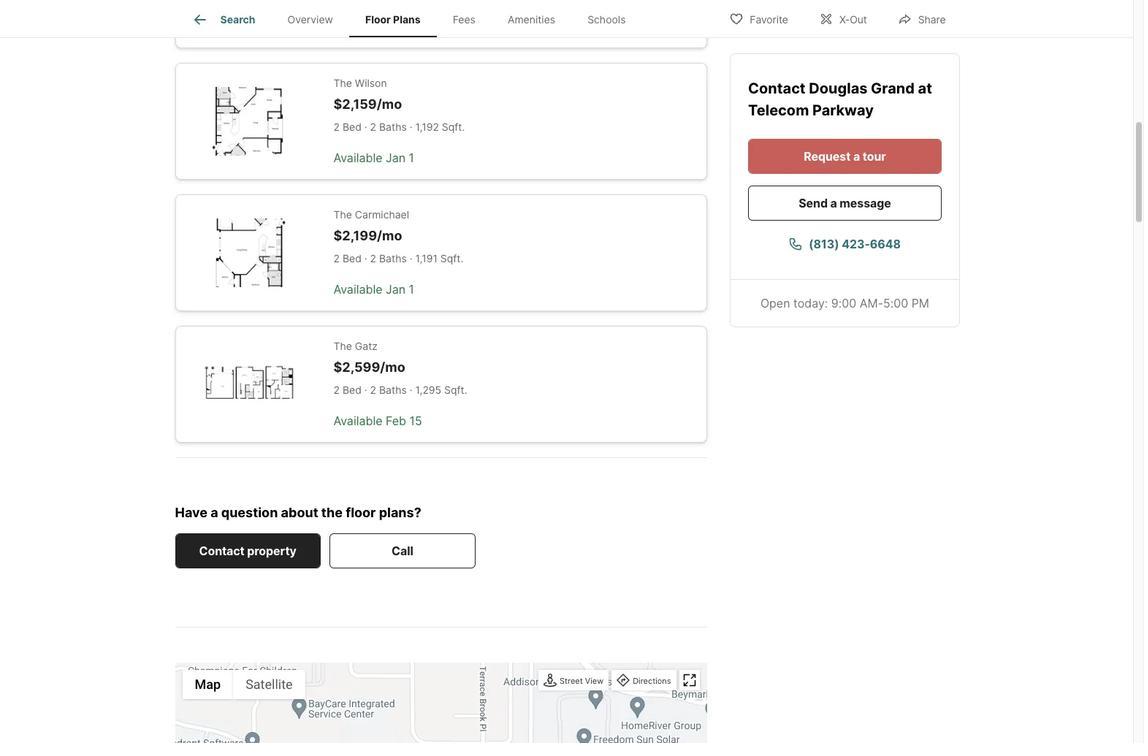 Task type: describe. For each thing, give the bounding box(es) containing it.
jan for $2,199/mo
[[386, 282, 406, 297]]

· left 1,295
[[410, 383, 413, 396]]

about
[[281, 505, 318, 521]]

the for $2,159/mo
[[334, 77, 352, 89]]

x-out
[[840, 13, 867, 25]]

· down the $2,199/mo
[[365, 252, 367, 264]]

contact property
[[199, 544, 297, 558]]

tour
[[863, 148, 886, 163]]

view
[[585, 676, 604, 686]]

pm
[[911, 295, 929, 310]]

423-
[[842, 236, 870, 251]]

map
[[195, 677, 221, 692]]

a for request
[[853, 148, 860, 163]]

the wilson image
[[199, 87, 299, 156]]

· down the $2,159/mo
[[365, 120, 367, 133]]

douglas
[[809, 79, 867, 96]]

property
[[247, 544, 297, 558]]

call
[[392, 544, 413, 558]]

request a tour
[[804, 148, 886, 163]]

(813) 423-6648 link
[[748, 226, 942, 261]]

(813) 423-6648 button
[[748, 226, 942, 261]]

open
[[760, 295, 790, 310]]

1 inside button
[[409, 19, 414, 33]]

overview tab
[[271, 2, 349, 37]]

at
[[918, 79, 932, 96]]

sqft. for $2,599/mo
[[444, 383, 467, 396]]

1,191
[[416, 252, 438, 264]]

· left 1,192
[[410, 120, 413, 133]]

plans
[[393, 13, 421, 26]]

the gatz $2,599/mo
[[334, 340, 405, 375]]

the meyer image
[[199, 0, 299, 24]]

baths for $2,199/mo
[[379, 252, 407, 264]]

have
[[175, 505, 208, 521]]

available for $2,159/mo
[[334, 150, 383, 165]]

floor
[[365, 13, 391, 26]]

15
[[410, 413, 422, 428]]

call link
[[329, 533, 476, 568]]

available feb 15
[[334, 413, 422, 428]]

2 bed · 2 baths · 1,295 sqft.
[[334, 383, 467, 396]]

5:00
[[883, 295, 908, 310]]

satellite
[[246, 677, 293, 692]]

9:00
[[831, 295, 856, 310]]

available for $2,599/mo
[[334, 413, 383, 428]]

today:
[[793, 295, 828, 310]]

call button
[[329, 533, 476, 568]]

request a tour button
[[748, 138, 942, 173]]

douglas grand at telecom parkway
[[748, 79, 932, 118]]

a for send
[[830, 195, 837, 210]]

out
[[850, 13, 867, 25]]

1,192
[[416, 120, 439, 133]]

available for $2,199/mo
[[334, 282, 383, 297]]

map button
[[182, 670, 233, 699]]

· down '$2,599/mo'
[[365, 383, 367, 396]]

send a message button
[[748, 185, 942, 220]]

the for $2,599/mo
[[334, 340, 352, 352]]

x-out button
[[807, 3, 880, 33]]

gatz
[[355, 340, 378, 352]]

floor plans tab
[[349, 2, 437, 37]]

question
[[221, 505, 278, 521]]

the carmichael image
[[199, 219, 299, 287]]

x-
[[840, 13, 850, 25]]



Task type: locate. For each thing, give the bounding box(es) containing it.
baths for $2,159/mo
[[379, 120, 407, 133]]

satellite button
[[233, 670, 305, 699]]

2 vertical spatial a
[[211, 505, 218, 521]]

1 vertical spatial 1
[[409, 150, 414, 165]]

0 vertical spatial bed
[[343, 120, 362, 133]]

telecom
[[748, 101, 809, 118]]

(813)
[[809, 236, 839, 251]]

bed down '$2,599/mo'
[[343, 383, 362, 396]]

0 vertical spatial baths
[[379, 120, 407, 133]]

the
[[321, 505, 343, 521]]

directions button
[[613, 671, 675, 691]]

contact up telecom
[[748, 79, 809, 96]]

jan
[[386, 19, 406, 33], [386, 150, 406, 165], [386, 282, 406, 297]]

street
[[560, 676, 583, 686]]

share button
[[886, 3, 958, 33]]

1 the from the top
[[334, 77, 352, 89]]

bed down the $2,199/mo
[[343, 252, 362, 264]]

a right have
[[211, 505, 218, 521]]

carmichael
[[355, 208, 409, 221]]

0 horizontal spatial a
[[211, 505, 218, 521]]

$2,599/mo
[[334, 360, 405, 375]]

1 right floor
[[409, 19, 414, 33]]

2 vertical spatial sqft.
[[444, 383, 467, 396]]

search link
[[191, 11, 255, 29]]

the inside the wilson $2,159/mo
[[334, 77, 352, 89]]

menu bar containing map
[[182, 670, 305, 699]]

available down 2 bed · 2 baths · 1,191 sqft.
[[334, 282, 383, 297]]

2 vertical spatial the
[[334, 340, 352, 352]]

2 vertical spatial jan
[[386, 282, 406, 297]]

bed
[[343, 120, 362, 133], [343, 252, 362, 264], [343, 383, 362, 396]]

3 available from the top
[[334, 282, 383, 297]]

· left 1,191
[[410, 252, 413, 264]]

available jan 1
[[334, 19, 414, 33], [334, 150, 414, 165], [334, 282, 414, 297]]

the up the $2,199/mo
[[334, 208, 352, 221]]

1 available from the top
[[334, 19, 383, 33]]

2 baths from the top
[[379, 252, 407, 264]]

1 vertical spatial baths
[[379, 252, 407, 264]]

baths left 1,191
[[379, 252, 407, 264]]

4 available from the top
[[334, 413, 383, 428]]

contact property button
[[175, 533, 321, 568]]

1
[[409, 19, 414, 33], [409, 150, 414, 165], [409, 282, 414, 297]]

floor plans
[[365, 13, 421, 26]]

1 baths from the top
[[379, 120, 407, 133]]

available jan 1 for $2,159/mo
[[334, 150, 414, 165]]

2 1 from the top
[[409, 150, 414, 165]]

contact for contact
[[748, 79, 809, 96]]

favorite button
[[717, 3, 801, 33]]

$2,159/mo
[[334, 97, 402, 112]]

2 vertical spatial 1
[[409, 282, 414, 297]]

2 horizontal spatial a
[[853, 148, 860, 163]]

baths down the $2,159/mo
[[379, 120, 407, 133]]

feb
[[386, 413, 406, 428]]

1 horizontal spatial a
[[830, 195, 837, 210]]

available left feb
[[334, 413, 383, 428]]

overview
[[288, 13, 333, 26]]

available jan 1 down 2 bed · 2 baths · 1,191 sqft.
[[334, 282, 414, 297]]

map region
[[28, 560, 776, 743]]

the inside the carmichael $2,199/mo
[[334, 208, 352, 221]]

1 available jan 1 from the top
[[334, 19, 414, 33]]

1 vertical spatial sqft.
[[441, 252, 464, 264]]

a left tour
[[853, 148, 860, 163]]

directions
[[633, 676, 671, 686]]

(813) 423-6648
[[809, 236, 901, 251]]

2 vertical spatial bed
[[343, 383, 362, 396]]

floor
[[346, 505, 376, 521]]

schools
[[588, 13, 626, 26]]

contact
[[748, 79, 809, 96], [199, 544, 245, 558]]

available jan 1 for $2,199/mo
[[334, 282, 414, 297]]

0 vertical spatial the
[[334, 77, 352, 89]]

0 vertical spatial sqft.
[[442, 120, 465, 133]]

baths up feb
[[379, 383, 407, 396]]

1 vertical spatial the
[[334, 208, 352, 221]]

3 jan from the top
[[386, 282, 406, 297]]

the
[[334, 77, 352, 89], [334, 208, 352, 221], [334, 340, 352, 352]]

the inside the gatz $2,599/mo
[[334, 340, 352, 352]]

sqft. for $2,159/mo
[[442, 120, 465, 133]]

1 for $2,159/mo
[[409, 150, 414, 165]]

available jan 1 button
[[175, 0, 707, 48]]

plans?
[[379, 505, 422, 521]]

0 vertical spatial a
[[853, 148, 860, 163]]

2 available from the top
[[334, 150, 383, 165]]

0 vertical spatial jan
[[386, 19, 406, 33]]

request
[[804, 148, 851, 163]]

fees
[[453, 13, 476, 26]]

2 bed · 2 baths · 1,191 sqft.
[[334, 252, 464, 264]]

baths
[[379, 120, 407, 133], [379, 252, 407, 264], [379, 383, 407, 396]]

favorite
[[750, 13, 788, 25]]

sqft. right 1,192
[[442, 120, 465, 133]]

sqft. for $2,199/mo
[[441, 252, 464, 264]]

jan inside button
[[386, 19, 406, 33]]

the left wilson
[[334, 77, 352, 89]]

sqft. right 1,191
[[441, 252, 464, 264]]

the wilson $2,159/mo
[[334, 77, 402, 112]]

1 down 2 bed · 2 baths · 1,191 sqft.
[[409, 282, 414, 297]]

menu bar
[[182, 670, 305, 699]]

tab list containing search
[[175, 0, 654, 37]]

wilson
[[355, 77, 387, 89]]

available right overview
[[334, 19, 383, 33]]

contact down question
[[199, 544, 245, 558]]

1 vertical spatial a
[[830, 195, 837, 210]]

0 vertical spatial contact
[[748, 79, 809, 96]]

a for have
[[211, 505, 218, 521]]

·
[[365, 120, 367, 133], [410, 120, 413, 133], [365, 252, 367, 264], [410, 252, 413, 264], [365, 383, 367, 396], [410, 383, 413, 396]]

1 vertical spatial contact
[[199, 544, 245, 558]]

amenities
[[508, 13, 556, 26]]

2 vertical spatial available jan 1
[[334, 282, 414, 297]]

am-
[[860, 295, 883, 310]]

the carmichael $2,199/mo
[[334, 208, 409, 244]]

jan for $2,159/mo
[[386, 150, 406, 165]]

3 available jan 1 from the top
[[334, 282, 414, 297]]

1 down 2 bed · 2 baths · 1,192 sqft.
[[409, 150, 414, 165]]

baths for $2,599/mo
[[379, 383, 407, 396]]

$2,199/mo
[[334, 228, 402, 244]]

available inside button
[[334, 19, 383, 33]]

a
[[853, 148, 860, 163], [830, 195, 837, 210], [211, 505, 218, 521]]

the for $2,199/mo
[[334, 208, 352, 221]]

open today: 9:00 am-5:00 pm
[[760, 295, 929, 310]]

2 available jan 1 from the top
[[334, 150, 414, 165]]

street view button
[[540, 671, 607, 691]]

street view
[[560, 676, 604, 686]]

available jan 1 up wilson
[[334, 19, 414, 33]]

send a message
[[799, 195, 891, 210]]

bed for $2,159/mo
[[343, 120, 362, 133]]

3 baths from the top
[[379, 383, 407, 396]]

3 1 from the top
[[409, 282, 414, 297]]

grand
[[871, 79, 915, 96]]

message
[[840, 195, 891, 210]]

available down 2 bed · 2 baths · 1,192 sqft.
[[334, 150, 383, 165]]

1 bed from the top
[[343, 120, 362, 133]]

available jan 1 down 2 bed · 2 baths · 1,192 sqft.
[[334, 150, 414, 165]]

1 vertical spatial available jan 1
[[334, 150, 414, 165]]

1 vertical spatial jan
[[386, 150, 406, 165]]

tab list
[[175, 0, 654, 37]]

1 horizontal spatial contact
[[748, 79, 809, 96]]

bed for $2,599/mo
[[343, 383, 362, 396]]

send
[[799, 195, 828, 210]]

2 bed from the top
[[343, 252, 362, 264]]

sqft. right 1,295
[[444, 383, 467, 396]]

2 bed · 2 baths · 1,192 sqft.
[[334, 120, 465, 133]]

sqft.
[[442, 120, 465, 133], [441, 252, 464, 264], [444, 383, 467, 396]]

3 bed from the top
[[343, 383, 362, 396]]

2
[[334, 120, 340, 133], [370, 120, 376, 133], [334, 252, 340, 264], [370, 252, 376, 264], [334, 383, 340, 396], [370, 383, 376, 396]]

schools tab
[[572, 2, 642, 37]]

the left "gatz"
[[334, 340, 352, 352]]

3 the from the top
[[334, 340, 352, 352]]

2 vertical spatial baths
[[379, 383, 407, 396]]

1 for $2,199/mo
[[409, 282, 414, 297]]

6648
[[870, 236, 901, 251]]

bed down the $2,159/mo
[[343, 120, 362, 133]]

1 vertical spatial bed
[[343, 252, 362, 264]]

0 vertical spatial 1
[[409, 19, 414, 33]]

a right send
[[830, 195, 837, 210]]

1 1 from the top
[[409, 19, 414, 33]]

the gatz image
[[199, 350, 299, 419]]

2 jan from the top
[[386, 150, 406, 165]]

1,295
[[416, 383, 442, 396]]

0 vertical spatial available jan 1
[[334, 19, 414, 33]]

1 jan from the top
[[386, 19, 406, 33]]

2 the from the top
[[334, 208, 352, 221]]

available
[[334, 19, 383, 33], [334, 150, 383, 165], [334, 282, 383, 297], [334, 413, 383, 428]]

share
[[918, 13, 946, 25]]

fees tab
[[437, 2, 492, 37]]

available jan 1 inside button
[[334, 19, 414, 33]]

0 horizontal spatial contact
[[199, 544, 245, 558]]

bed for $2,199/mo
[[343, 252, 362, 264]]

parkway
[[812, 101, 874, 118]]

have a question about the floor plans?
[[175, 505, 422, 521]]

amenities tab
[[492, 2, 572, 37]]

contact inside button
[[199, 544, 245, 558]]

contact for contact property
[[199, 544, 245, 558]]

search
[[220, 13, 255, 26]]



Task type: vqa. For each thing, say whether or not it's contained in the screenshot.
dmotto@christiesrealestategroup.com link
no



